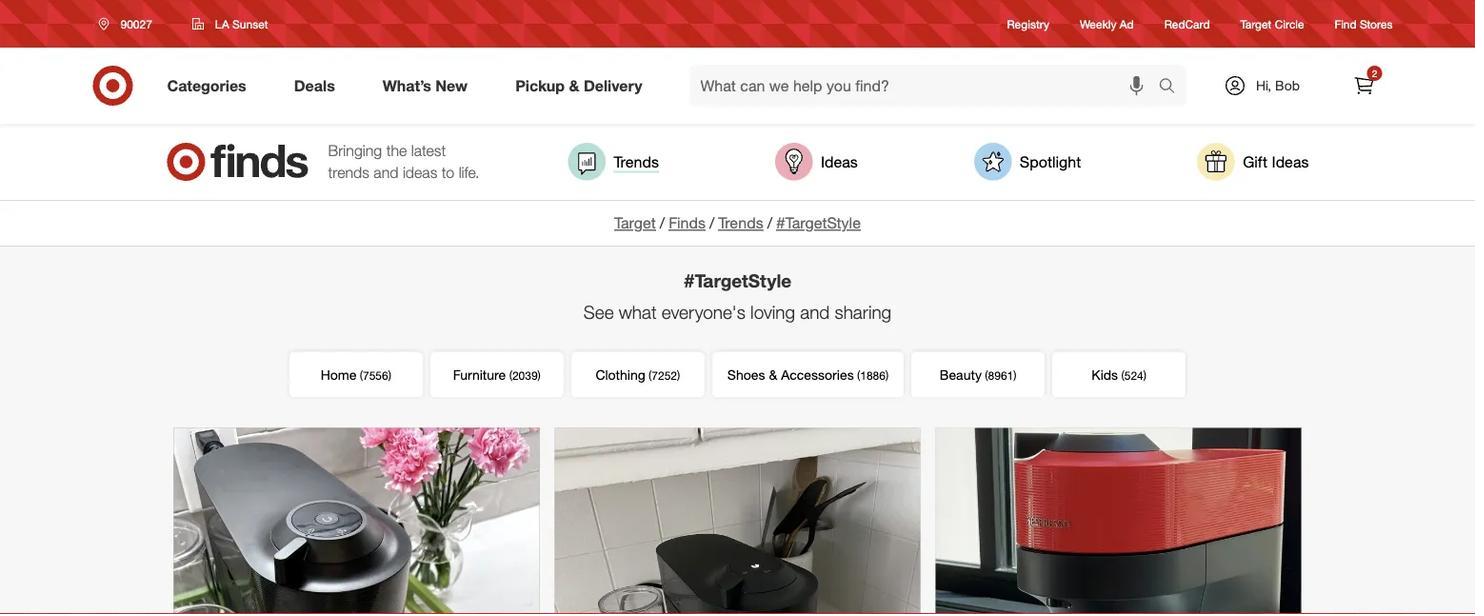 Task type: locate. For each thing, give the bounding box(es) containing it.
) right kids
[[1144, 369, 1147, 383]]

) right furniture
[[538, 369, 541, 383]]

#targetstyle link
[[777, 214, 861, 232]]

gift ideas link
[[1198, 143, 1310, 181]]

) inside beauty ( 8961 )
[[1014, 369, 1017, 383]]

ad
[[1120, 17, 1135, 31]]

1 horizontal spatial trends link
[[719, 214, 764, 232]]

and
[[374, 163, 399, 182], [801, 302, 830, 324]]

0 vertical spatial and
[[374, 163, 399, 182]]

and for loving
[[801, 302, 830, 324]]

) for furniture
[[538, 369, 541, 383]]

beauty ( 8961 )
[[940, 367, 1017, 383]]

#targetstyle
[[777, 214, 861, 232], [684, 270, 792, 291]]

stores
[[1361, 17, 1394, 31]]

trends link
[[568, 143, 659, 181], [719, 214, 764, 232]]

1 horizontal spatial and
[[801, 302, 830, 324]]

hi,
[[1257, 77, 1272, 94]]

( right home on the left bottom
[[360, 369, 363, 383]]

0 horizontal spatial ideas
[[821, 153, 858, 171]]

and right loving
[[801, 302, 830, 324]]

0 horizontal spatial and
[[374, 163, 399, 182]]

0 vertical spatial trends
[[614, 153, 659, 171]]

weekly
[[1081, 17, 1117, 31]]

#targetstyle up the see what everyone's loving and sharing
[[684, 270, 792, 291]]

target left "circle"
[[1241, 17, 1272, 31]]

kids
[[1092, 367, 1119, 383]]

2 ( from the left
[[509, 369, 513, 383]]

) right beauty
[[1014, 369, 1017, 383]]

target
[[1241, 17, 1272, 31], [615, 214, 656, 232]]

/ left finds link
[[660, 214, 665, 232]]

target left finds
[[615, 214, 656, 232]]

5 ) from the left
[[1014, 369, 1017, 383]]

trends link up target link
[[568, 143, 659, 181]]

1 horizontal spatial &
[[769, 367, 778, 383]]

( right clothing
[[649, 369, 652, 383]]

4 ( from the left
[[858, 369, 861, 383]]

and inside bringing the latest trends and ideas to life.
[[374, 163, 399, 182]]

/ right finds link
[[710, 214, 715, 232]]

3 ( from the left
[[649, 369, 652, 383]]

/ left #targetstyle link
[[768, 214, 773, 232]]

2 horizontal spatial /
[[768, 214, 773, 232]]

hi, bob
[[1257, 77, 1301, 94]]

5 ( from the left
[[986, 369, 989, 383]]

) right home on the left bottom
[[388, 369, 392, 383]]

(
[[360, 369, 363, 383], [509, 369, 513, 383], [649, 369, 652, 383], [858, 369, 861, 383], [986, 369, 989, 383], [1122, 369, 1125, 383]]

deals link
[[278, 65, 359, 107]]

( for furniture
[[509, 369, 513, 383]]

find stores
[[1336, 17, 1394, 31]]

( inside shoes & accessories ( 1886 )
[[858, 369, 861, 383]]

shoes
[[728, 367, 766, 383]]

kids ( 524 )
[[1092, 367, 1147, 383]]

registry
[[1008, 17, 1050, 31]]

0 vertical spatial target
[[1241, 17, 1272, 31]]

1 horizontal spatial target
[[1241, 17, 1272, 31]]

2 link
[[1344, 65, 1386, 107]]

)
[[388, 369, 392, 383], [538, 369, 541, 383], [678, 369, 681, 383], [886, 369, 889, 383], [1014, 369, 1017, 383], [1144, 369, 1147, 383]]

& right the shoes
[[769, 367, 778, 383]]

new
[[436, 76, 468, 95]]

1 vertical spatial target
[[615, 214, 656, 232]]

( right furniture
[[509, 369, 513, 383]]

0 vertical spatial #targetstyle
[[777, 214, 861, 232]]

trends link right finds
[[719, 214, 764, 232]]

6 ) from the left
[[1144, 369, 1147, 383]]

( inside beauty ( 8961 )
[[986, 369, 989, 383]]

user image by brittanyngia image
[[555, 429, 921, 615]]

#targetstyle down the ideas link
[[777, 214, 861, 232]]

4 ) from the left
[[886, 369, 889, 383]]

trends right finds
[[719, 214, 764, 232]]

target / finds / trends / #targetstyle
[[615, 214, 861, 232]]

ideas right gift
[[1273, 153, 1310, 171]]

1 horizontal spatial trends
[[719, 214, 764, 232]]

( inside "clothing ( 7252 )"
[[649, 369, 652, 383]]

&
[[569, 76, 580, 95], [769, 367, 778, 383]]

1 horizontal spatial ideas
[[1273, 153, 1310, 171]]

1 ideas from the left
[[821, 153, 858, 171]]

what's new
[[383, 76, 468, 95]]

home ( 7556 )
[[321, 367, 392, 383]]

1 ) from the left
[[388, 369, 392, 383]]

( right kids
[[1122, 369, 1125, 383]]

latest
[[411, 142, 446, 160]]

la sunset button
[[180, 7, 281, 41]]

) for home
[[388, 369, 392, 383]]

( inside home ( 7556 )
[[360, 369, 363, 383]]

and down the
[[374, 163, 399, 182]]

6 ( from the left
[[1122, 369, 1125, 383]]

) right clothing
[[678, 369, 681, 383]]

( inside furniture ( 2039 )
[[509, 369, 513, 383]]

) inside home ( 7556 )
[[388, 369, 392, 383]]

trends
[[328, 163, 370, 182]]

1 ( from the left
[[360, 369, 363, 383]]

) inside kids ( 524 )
[[1144, 369, 1147, 383]]

( inside kids ( 524 )
[[1122, 369, 1125, 383]]

( right accessories
[[858, 369, 861, 383]]

& right pickup
[[569, 76, 580, 95]]

circle
[[1276, 17, 1305, 31]]

( right beauty
[[986, 369, 989, 383]]

home
[[321, 367, 357, 383]]

) down sharing
[[886, 369, 889, 383]]

2 ) from the left
[[538, 369, 541, 383]]

furniture ( 2039 )
[[453, 367, 541, 383]]

redcard link
[[1165, 16, 1211, 32]]

1 vertical spatial and
[[801, 302, 830, 324]]

spotlight link
[[975, 143, 1082, 181]]

registry link
[[1008, 16, 1050, 32]]

clothing
[[596, 367, 646, 383]]

1 horizontal spatial /
[[710, 214, 715, 232]]

bringing
[[328, 142, 382, 160]]

1 vertical spatial trends link
[[719, 214, 764, 232]]

0 horizontal spatial target
[[615, 214, 656, 232]]

3 / from the left
[[768, 214, 773, 232]]

/
[[660, 214, 665, 232], [710, 214, 715, 232], [768, 214, 773, 232]]

trends
[[614, 153, 659, 171], [719, 214, 764, 232]]

( for kids
[[1122, 369, 1125, 383]]

ideas up #targetstyle link
[[821, 153, 858, 171]]

3 ) from the left
[[678, 369, 681, 383]]

deals
[[294, 76, 335, 95]]

gift ideas
[[1244, 153, 1310, 171]]

0 vertical spatial &
[[569, 76, 580, 95]]

0 horizontal spatial /
[[660, 214, 665, 232]]

) inside furniture ( 2039 )
[[538, 369, 541, 383]]

) for clothing
[[678, 369, 681, 383]]

see
[[584, 302, 614, 324]]

) inside "clothing ( 7252 )"
[[678, 369, 681, 383]]

weekly ad
[[1081, 17, 1135, 31]]

1 vertical spatial &
[[769, 367, 778, 383]]

( for beauty
[[986, 369, 989, 383]]

la sunset
[[215, 17, 268, 31]]

0 vertical spatial trends link
[[568, 143, 659, 181]]

trends up target link
[[614, 153, 659, 171]]

0 horizontal spatial &
[[569, 76, 580, 95]]

furniture
[[453, 367, 506, 383]]

ideas
[[821, 153, 858, 171], [1273, 153, 1310, 171]]

1 / from the left
[[660, 214, 665, 232]]

what
[[619, 302, 657, 324]]



Task type: describe. For each thing, give the bounding box(es) containing it.
see what everyone's loving and sharing
[[584, 302, 892, 324]]

90027 button
[[86, 7, 172, 41]]

redcard
[[1165, 17, 1211, 31]]

90027
[[121, 17, 152, 31]]

0 horizontal spatial trends link
[[568, 143, 659, 181]]

7252
[[652, 369, 678, 383]]

beauty
[[940, 367, 982, 383]]

life.
[[459, 163, 480, 182]]

& for delivery
[[569, 76, 580, 95]]

loving
[[751, 302, 796, 324]]

) for kids
[[1144, 369, 1147, 383]]

sharing
[[835, 302, 892, 324]]

gift
[[1244, 153, 1268, 171]]

categories
[[167, 76, 247, 95]]

) inside shoes & accessories ( 1886 )
[[886, 369, 889, 383]]

) for beauty
[[1014, 369, 1017, 383]]

& for accessories
[[769, 367, 778, 383]]

0 horizontal spatial trends
[[614, 153, 659, 171]]

to
[[442, 163, 455, 182]]

8961
[[989, 369, 1014, 383]]

target finds image
[[166, 143, 309, 181]]

7556
[[363, 369, 388, 383]]

2039
[[513, 369, 538, 383]]

everyone's
[[662, 302, 746, 324]]

weekly ad link
[[1081, 16, 1135, 32]]

( for home
[[360, 369, 363, 383]]

find
[[1336, 17, 1357, 31]]

shoes & accessories ( 1886 )
[[728, 367, 889, 383]]

pickup & delivery link
[[499, 65, 667, 107]]

1886
[[861, 369, 886, 383]]

find stores link
[[1336, 16, 1394, 32]]

2 / from the left
[[710, 214, 715, 232]]

ideas link
[[776, 143, 858, 181]]

clothing ( 7252 )
[[596, 367, 681, 383]]

what's
[[383, 76, 432, 95]]

search button
[[1151, 65, 1196, 111]]

the
[[387, 142, 407, 160]]

what's new link
[[367, 65, 492, 107]]

search
[[1151, 78, 1196, 97]]

ideas
[[403, 163, 438, 182]]

1 vertical spatial trends
[[719, 214, 764, 232]]

target circle link
[[1241, 16, 1305, 32]]

finds
[[669, 214, 706, 232]]

finds link
[[669, 214, 706, 232]]

sunset
[[233, 17, 268, 31]]

delivery
[[584, 76, 643, 95]]

bringing the latest trends and ideas to life.
[[328, 142, 480, 182]]

2 ideas from the left
[[1273, 153, 1310, 171]]

pickup & delivery
[[516, 76, 643, 95]]

accessories
[[781, 367, 854, 383]]

spotlight
[[1020, 153, 1082, 171]]

target for target circle
[[1241, 17, 1272, 31]]

1 vertical spatial #targetstyle
[[684, 270, 792, 291]]

and for trends
[[374, 163, 399, 182]]

user image by clairecouvsmith image
[[174, 429, 540, 615]]

2
[[1373, 67, 1378, 79]]

( for clothing
[[649, 369, 652, 383]]

pickup
[[516, 76, 565, 95]]

target for target / finds / trends / #targetstyle
[[615, 214, 656, 232]]

bob
[[1276, 77, 1301, 94]]

524
[[1125, 369, 1144, 383]]

What can we help you find? suggestions appear below search field
[[689, 65, 1164, 107]]

target circle
[[1241, 17, 1305, 31]]

target link
[[615, 214, 656, 232]]

la
[[215, 17, 229, 31]]

user image by itsamandadewitt image
[[936, 429, 1302, 615]]

categories link
[[151, 65, 270, 107]]



Task type: vqa. For each thing, say whether or not it's contained in the screenshot.
second Ideas from right
yes



